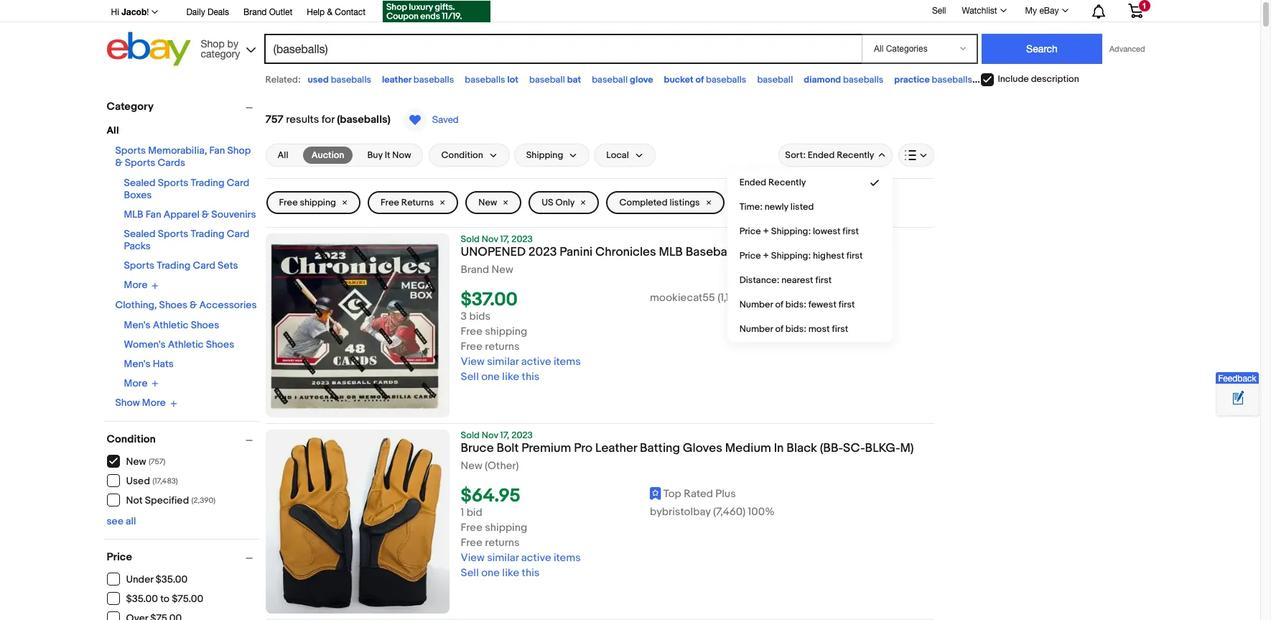 Task type: vqa. For each thing, say whether or not it's contained in the screenshot.
topmost the Vuitton
no



Task type: describe. For each thing, give the bounding box(es) containing it.
sports down category
[[115, 144, 146, 157]]

baseballs for used baseballs
[[331, 74, 372, 86]]

contact
[[335, 7, 366, 17]]

top rated plus image
[[650, 487, 662, 500]]

price button
[[107, 550, 259, 564]]

brand outlet link
[[244, 5, 293, 21]]

2 more button from the top
[[124, 377, 159, 389]]

condition button inside main content
[[429, 144, 510, 167]]

rawlings
[[984, 74, 1019, 86]]

men's hats link
[[124, 357, 174, 370]]

3 baseballs from the left
[[465, 74, 506, 86]]

boxes
[[124, 189, 152, 201]]

condition inside main content
[[441, 149, 483, 161]]

mlb inside sealed sports trading card boxes mlb fan apparel & souvenirs sealed sports trading card packs sports trading card sets
[[124, 208, 143, 221]]

shipping button
[[514, 144, 590, 167]]

sports up 'boxes'
[[125, 157, 155, 169]]

baseballs for diamond baseballs
[[844, 74, 884, 86]]

sports memorabilia, fan shop & sports cards
[[115, 144, 251, 169]]

hats
[[153, 357, 174, 370]]

more inside button
[[142, 397, 166, 409]]

0 vertical spatial shipping
[[300, 197, 336, 208]]

sell inside account navigation
[[933, 5, 947, 16]]

men's athletic shoes link
[[124, 319, 219, 331]]

ended recently link
[[728, 170, 892, 195]]

more for 1st more "button" from the bottom
[[124, 377, 148, 389]]

specified
[[145, 494, 189, 507]]

price + shipping: highest first link
[[728, 244, 892, 268]]

0 horizontal spatial recently
[[769, 177, 806, 188]]

mega
[[818, 245, 850, 259]]

blkg-
[[866, 441, 901, 456]]

none submit inside "shop by category" banner
[[982, 34, 1103, 64]]

& inside sports memorabilia, fan shop & sports cards
[[115, 157, 123, 169]]

lot
[[508, 74, 519, 86]]

17, for $37.00
[[501, 234, 510, 245]]

4 baseballs from the left
[[706, 74, 747, 86]]

advanced link
[[1103, 34, 1153, 63]]

shop by category banner
[[103, 0, 1154, 70]]

sports down sports memorabilia, fan shop & sports cards
[[158, 177, 188, 189]]

not specified (2,390)
[[126, 494, 216, 507]]

help & contact
[[307, 7, 366, 17]]

include
[[998, 73, 1030, 85]]

my ebay
[[1026, 6, 1059, 16]]

first for fewest
[[839, 299, 855, 310]]

bruce bolt premium pro leather batting gloves medium in black (bb-sc-blkg-m) image
[[266, 430, 449, 614]]

daily deals
[[186, 7, 229, 17]]

used
[[308, 74, 329, 86]]

new (757)
[[126, 456, 166, 468]]

description
[[1032, 73, 1080, 85]]

used baseballs
[[308, 74, 372, 86]]

like inside bybristolbay (7,460) 100% free shipping free returns view similar active items sell one like this
[[502, 566, 520, 580]]

2 view similar active items link from the top
[[461, 551, 581, 565]]

black
[[787, 441, 818, 456]]

new up used at the left
[[126, 456, 146, 468]]

rated
[[684, 487, 714, 501]]

bruce bolt premium pro leather batting gloves medium in black (bb-sc-blkg-m) heading
[[461, 441, 914, 456]]

my
[[1026, 6, 1038, 16]]

lowest
[[813, 226, 841, 237]]

under $35.00 link
[[107, 572, 188, 586]]

ended recently
[[740, 177, 806, 188]]

one inside mookiecat55 (1,192) 98.8% 3 bids free shipping free returns view similar active items sell one like this
[[482, 370, 500, 384]]

leather baseballs
[[382, 74, 454, 86]]

premium
[[522, 441, 572, 456]]

women's athletic shoes link
[[124, 338, 234, 350]]

0 vertical spatial $35.00
[[156, 573, 188, 586]]

hi
[[111, 7, 119, 17]]

free returns link
[[368, 191, 459, 214]]

bids: for fewest
[[786, 299, 807, 310]]

1 vertical spatial athletic
[[168, 338, 204, 350]]

related:
[[266, 74, 301, 86]]

for
[[322, 113, 335, 126]]

only
[[556, 197, 575, 208]]

first for most
[[832, 323, 849, 335]]

see all button
[[107, 515, 136, 527]]

watchlist
[[962, 6, 998, 16]]

1 vertical spatial condition
[[107, 432, 156, 446]]

(bb-
[[820, 441, 844, 456]]

0 vertical spatial athletic
[[153, 319, 189, 331]]

auction link
[[303, 147, 353, 164]]

like inside mookiecat55 (1,192) 98.8% 3 bids free shipping free returns view similar active items sell one like this
[[502, 370, 520, 384]]

nearest
[[782, 274, 814, 286]]

0 vertical spatial all
[[107, 124, 119, 137]]

number of bids: most first link
[[728, 317, 892, 341]]

packs
[[124, 240, 151, 252]]

number of bids: most first
[[740, 323, 849, 335]]

now
[[393, 149, 411, 161]]

brand inside account navigation
[[244, 7, 267, 17]]

price + shipping: lowest first
[[740, 226, 859, 237]]

distance: nearest first link
[[728, 268, 892, 292]]

apparel
[[164, 208, 200, 221]]

results
[[286, 113, 319, 126]]

main content containing $37.00
[[266, 93, 934, 620]]

$35.00 to $75.00
[[126, 593, 203, 605]]

feedback
[[1219, 373, 1257, 384]]

diamond
[[804, 74, 842, 86]]

(other)
[[485, 459, 519, 473]]

shop inside sports memorabilia, fan shop & sports cards
[[227, 144, 251, 157]]

sold inside "link"
[[745, 197, 764, 208]]

all
[[126, 515, 136, 527]]

all link
[[269, 147, 297, 164]]

nov for $64.95
[[482, 430, 498, 441]]

+ for price + shipping: lowest first
[[764, 226, 769, 237]]

sold listings link
[[732, 191, 821, 214]]

trading down mlb fan apparel & souvenirs link
[[191, 228, 225, 240]]

1 horizontal spatial all
[[278, 149, 289, 161]]

price for price + shipping: highest first
[[740, 250, 761, 262]]

& inside account navigation
[[327, 7, 333, 17]]

& up "men's athletic shoes" link
[[190, 299, 197, 311]]

rawlings baseballs
[[984, 74, 1061, 86]]

2 vertical spatial card
[[193, 259, 216, 272]]

us
[[542, 197, 554, 208]]

help & contact link
[[307, 5, 366, 21]]

sell inside bybristolbay (7,460) 100% free shipping free returns view similar active items sell one like this
[[461, 566, 479, 580]]

completed
[[620, 197, 668, 208]]

baseballs for practice baseballs
[[932, 74, 973, 86]]

first for lowest
[[843, 226, 859, 237]]

757 results for (baseballs)
[[266, 113, 391, 126]]

sets
[[218, 259, 238, 272]]

1 more button from the top
[[124, 279, 159, 291]]

unopened 2023 panini chronicles mlb baseball trading cards mega box heading
[[461, 245, 874, 259]]

jacob
[[122, 6, 147, 17]]

fewest
[[809, 299, 837, 310]]

$75.00
[[172, 593, 203, 605]]

women's
[[124, 338, 166, 350]]

chronicles
[[596, 245, 657, 259]]

2023 for $37.00
[[512, 234, 533, 245]]

us only
[[542, 197, 575, 208]]

number for number of bids: most first
[[740, 323, 774, 335]]

bat
[[567, 74, 581, 86]]

gloves
[[683, 441, 723, 456]]

local button
[[594, 144, 656, 167]]

listing options selector. list view selected. image
[[905, 149, 928, 161]]

shipping: for lowest
[[772, 226, 811, 237]]

3 baseball from the left
[[758, 74, 793, 86]]

similar inside bybristolbay (7,460) 100% free shipping free returns view similar active items sell one like this
[[487, 551, 519, 565]]

accessories
[[199, 299, 257, 311]]

price + shipping: highest first
[[740, 250, 863, 262]]

used (17,483)
[[126, 475, 178, 487]]

2 men's from the top
[[124, 357, 151, 370]]



Task type: locate. For each thing, give the bounding box(es) containing it.
sell one like this link
[[461, 370, 540, 384], [461, 566, 540, 580]]

price for price
[[107, 550, 132, 564]]

None submit
[[982, 34, 1103, 64]]

bids: down nearest
[[786, 299, 807, 310]]

2 sealed from the top
[[124, 228, 156, 240]]

1 horizontal spatial recently
[[837, 149, 875, 161]]

condition button up "(757)"
[[107, 432, 259, 446]]

of down distance: nearest first
[[776, 299, 784, 310]]

us only link
[[529, 191, 600, 214]]

1 vertical spatial like
[[502, 566, 520, 580]]

more up show more
[[124, 377, 148, 389]]

2 baseballs from the left
[[414, 74, 454, 86]]

2 shipping: from the top
[[772, 250, 811, 262]]

sold for $64.95
[[461, 430, 480, 441]]

0 horizontal spatial 1
[[461, 506, 464, 520]]

2023 left panini
[[529, 245, 557, 259]]

price down the time: on the right
[[740, 226, 761, 237]]

0 horizontal spatial cards
[[158, 157, 185, 169]]

include description
[[998, 73, 1080, 85]]

new
[[479, 197, 497, 208], [492, 263, 514, 277], [126, 456, 146, 468], [461, 459, 483, 473]]

0 vertical spatial active
[[522, 355, 552, 369]]

1 similar from the top
[[487, 355, 519, 369]]

0 vertical spatial more button
[[124, 279, 159, 291]]

0 horizontal spatial all
[[107, 124, 119, 137]]

baseballs right diamond
[[844, 74, 884, 86]]

more button up show more
[[124, 377, 159, 389]]

17, inside sold  nov 17, 2023 bruce bolt premium pro leather batting gloves medium in black (bb-sc-blkg-m) new (other)
[[501, 430, 510, 441]]

2 bids: from the top
[[786, 323, 807, 335]]

1 vertical spatial price
[[740, 250, 761, 262]]

listings inside sold listings "link"
[[766, 197, 796, 208]]

view similar active items link down bids
[[461, 355, 581, 369]]

1 items from the top
[[554, 355, 581, 369]]

baseballs right rawlings
[[1021, 74, 1061, 86]]

items inside bybristolbay (7,460) 100% free shipping free returns view similar active items sell one like this
[[554, 551, 581, 565]]

baseballs for leather baseballs
[[414, 74, 454, 86]]

view down bids
[[461, 355, 485, 369]]

1 baseball from the left
[[530, 74, 565, 86]]

17, for $64.95
[[501, 430, 510, 441]]

0 vertical spatial price
[[740, 226, 761, 237]]

bids: left most
[[786, 323, 807, 335]]

brand left outlet
[[244, 7, 267, 17]]

0 vertical spatial returns
[[485, 340, 520, 354]]

one inside bybristolbay (7,460) 100% free shipping free returns view similar active items sell one like this
[[482, 566, 500, 580]]

0 horizontal spatial mlb
[[124, 208, 143, 221]]

0 vertical spatial condition button
[[429, 144, 510, 167]]

condition down saved
[[441, 149, 483, 161]]

0 vertical spatial cards
[[158, 157, 185, 169]]

first inside price + shipping: lowest first link
[[843, 226, 859, 237]]

0 vertical spatial brand
[[244, 7, 267, 17]]

1 men's from the top
[[124, 319, 151, 331]]

+ for price + shipping: highest first
[[764, 250, 769, 262]]

0 vertical spatial condition
[[441, 149, 483, 161]]

category
[[201, 48, 240, 59]]

nov up (other)
[[482, 430, 498, 441]]

shipping inside mookiecat55 (1,192) 98.8% 3 bids free shipping free returns view similar active items sell one like this
[[485, 325, 528, 339]]

all down category
[[107, 124, 119, 137]]

new down unopened
[[492, 263, 514, 277]]

more right show
[[142, 397, 166, 409]]

price + shipping: lowest first link
[[728, 219, 892, 244]]

2 nov from the top
[[482, 430, 498, 441]]

1 vertical spatial 17,
[[501, 430, 510, 441]]

listed
[[791, 201, 814, 213]]

$35.00 up to
[[156, 573, 188, 586]]

sell left watchlist
[[933, 5, 947, 16]]

1 vertical spatial ended
[[740, 177, 767, 188]]

1 bids: from the top
[[786, 299, 807, 310]]

shipping down auction
[[300, 197, 336, 208]]

1 vertical spatial number
[[740, 323, 774, 335]]

1 vertical spatial sealed
[[124, 228, 156, 240]]

1
[[1143, 1, 1147, 10], [461, 506, 464, 520]]

0 vertical spatial sell one like this link
[[461, 370, 540, 384]]

first inside number of bids: fewest first 'link'
[[839, 299, 855, 310]]

card down souvenirs
[[227, 228, 249, 240]]

2 vertical spatial sell
[[461, 566, 479, 580]]

2 baseball from the left
[[592, 74, 628, 86]]

sell link
[[926, 5, 953, 16]]

2 17, from the top
[[501, 430, 510, 441]]

bruce bolt premium pro leather batting gloves medium in black (bb-sc-blkg-m) link
[[461, 441, 934, 460]]

1 vertical spatial $35.00
[[126, 593, 158, 605]]

time: newly listed link
[[728, 195, 892, 219]]

ended up the time: on the right
[[740, 177, 767, 188]]

buy
[[367, 149, 383, 161]]

0 horizontal spatial shop
[[201, 38, 225, 49]]

0 vertical spatial sell
[[933, 5, 947, 16]]

price
[[740, 226, 761, 237], [740, 250, 761, 262], [107, 550, 132, 564]]

sort: ended recently
[[786, 149, 875, 161]]

daily
[[186, 7, 205, 17]]

ended inside sort: ended recently dropdown button
[[808, 149, 835, 161]]

nov inside sold  nov 17, 2023 unopened 2023 panini chronicles mlb baseball trading cards mega box brand new
[[482, 234, 498, 245]]

1 horizontal spatial mlb
[[659, 245, 683, 259]]

shipping down $64.95
[[485, 521, 528, 535]]

fan inside sealed sports trading card boxes mlb fan apparel & souvenirs sealed sports trading card packs sports trading card sets
[[146, 208, 161, 221]]

brand outlet
[[244, 7, 293, 17]]

account navigation
[[103, 0, 1154, 24]]

local
[[607, 149, 629, 161]]

show more
[[115, 397, 166, 409]]

free shipping link
[[266, 191, 361, 214]]

sealed sports trading card boxes link
[[124, 177, 249, 201]]

1 vertical spatial more
[[124, 377, 148, 389]]

of for number of bids: fewest first
[[776, 299, 784, 310]]

2 number from the top
[[740, 323, 774, 335]]

fan down 'boxes'
[[146, 208, 161, 221]]

17, inside sold  nov 17, 2023 unopened 2023 panini chronicles mlb baseball trading cards mega box brand new
[[501, 234, 510, 245]]

number of bids: fewest first link
[[728, 292, 892, 317]]

one down bids
[[482, 370, 500, 384]]

of down number of bids: fewest first
[[776, 323, 784, 335]]

1 vertical spatial recently
[[769, 177, 806, 188]]

mlb down 'boxes'
[[124, 208, 143, 221]]

similar down bids
[[487, 355, 519, 369]]

2 vertical spatial of
[[776, 323, 784, 335]]

distance: nearest first
[[740, 274, 832, 286]]

1 vertical spatial sell one like this link
[[461, 566, 540, 580]]

0 vertical spatial men's
[[124, 319, 151, 331]]

baseball for glove
[[592, 74, 628, 86]]

shipping: for highest
[[772, 250, 811, 262]]

2 view from the top
[[461, 551, 485, 565]]

1 up advanced
[[1143, 1, 1147, 10]]

number for number of bids: fewest first
[[740, 299, 774, 310]]

1 inside main content
[[461, 506, 464, 520]]

2 this from the top
[[522, 566, 540, 580]]

main content
[[266, 93, 934, 620]]

& inside sealed sports trading card boxes mlb fan apparel & souvenirs sealed sports trading card packs sports trading card sets
[[202, 208, 209, 221]]

price for price + shipping: lowest first
[[740, 226, 761, 237]]

trading inside sold  nov 17, 2023 unopened 2023 panini chronicles mlb baseball trading cards mega box brand new
[[737, 245, 778, 259]]

first right highest
[[847, 250, 863, 262]]

1 number from the top
[[740, 299, 774, 310]]

0 vertical spatial nov
[[482, 234, 498, 245]]

1 vertical spatial items
[[554, 551, 581, 565]]

baseball left diamond
[[758, 74, 793, 86]]

100%
[[748, 505, 775, 519]]

bruce
[[461, 441, 494, 456]]

+ down "newly"
[[764, 226, 769, 237]]

shipping
[[526, 149, 564, 161]]

1 like from the top
[[502, 370, 520, 384]]

1 vertical spatial 1
[[461, 506, 464, 520]]

sell down '3'
[[461, 370, 479, 384]]

(1,192)
[[718, 291, 744, 305]]

&
[[327, 7, 333, 17], [115, 157, 123, 169], [202, 208, 209, 221], [190, 299, 197, 311]]

sell inside mookiecat55 (1,192) 98.8% 3 bids free shipping free returns view similar active items sell one like this
[[461, 370, 479, 384]]

1 for 1
[[1143, 1, 1147, 10]]

1 horizontal spatial shop
[[227, 144, 251, 157]]

0 vertical spatial shoes
[[159, 299, 188, 311]]

1 view similar active items link from the top
[[461, 355, 581, 369]]

ended right sort:
[[808, 149, 835, 161]]

shop inside shop by category
[[201, 38, 225, 49]]

of
[[696, 74, 704, 86], [776, 299, 784, 310], [776, 323, 784, 335]]

to
[[160, 593, 170, 605]]

brand
[[244, 7, 267, 17], [461, 263, 489, 277]]

1 vertical spatial active
[[522, 551, 552, 565]]

time: newly listed
[[740, 201, 814, 213]]

sell one like this link down bids
[[461, 370, 540, 384]]

1 listings from the left
[[670, 197, 700, 208]]

athletic down "men's athletic shoes" link
[[168, 338, 204, 350]]

sold down "new" link on the top left of page
[[461, 234, 480, 245]]

1 shipping: from the top
[[772, 226, 811, 237]]

used
[[126, 475, 150, 487]]

0 horizontal spatial condition
[[107, 432, 156, 446]]

shoes up "men's athletic shoes" link
[[159, 299, 188, 311]]

0 vertical spatial shop
[[201, 38, 225, 49]]

2 like from the top
[[502, 566, 520, 580]]

2 one from the top
[[482, 566, 500, 580]]

Auction selected text field
[[312, 149, 344, 162]]

0 horizontal spatial brand
[[244, 7, 267, 17]]

1 one from the top
[[482, 370, 500, 384]]

sell down 1 bid
[[461, 566, 479, 580]]

0 horizontal spatial condition button
[[107, 432, 259, 446]]

sealed down 'boxes'
[[124, 228, 156, 240]]

one down bid
[[482, 566, 500, 580]]

shoes down accessories
[[206, 338, 234, 350]]

1 this from the top
[[522, 370, 540, 384]]

2 horizontal spatial baseball
[[758, 74, 793, 86]]

unopened 2023 panini chronicles mlb baseball trading cards mega box link
[[461, 245, 934, 264]]

1 vertical spatial fan
[[146, 208, 161, 221]]

active inside bybristolbay (7,460) 100% free shipping free returns view similar active items sell one like this
[[522, 551, 552, 565]]

sold inside sold  nov 17, 2023 unopened 2023 panini chronicles mlb baseball trading cards mega box brand new
[[461, 234, 480, 245]]

baseballs for rawlings baseballs
[[1021, 74, 1061, 86]]

trading down sealed sports trading card packs link
[[157, 259, 191, 272]]

0 vertical spatial items
[[554, 355, 581, 369]]

1 inside account navigation
[[1143, 1, 1147, 10]]

listings inside 'completed listings' link
[[670, 197, 700, 208]]

first up box
[[843, 226, 859, 237]]

0 vertical spatial 1
[[1143, 1, 1147, 10]]

shoes down the 'clothing, shoes & accessories' link
[[191, 319, 219, 331]]

1 horizontal spatial listings
[[766, 197, 796, 208]]

bybristolbay
[[650, 505, 711, 519]]

recently up ended recently link
[[837, 149, 875, 161]]

first right fewest
[[839, 299, 855, 310]]

returns down $64.95
[[485, 536, 520, 550]]

& right help
[[327, 7, 333, 17]]

fan right memorabilia,
[[209, 144, 225, 157]]

0 horizontal spatial listings
[[670, 197, 700, 208]]

new up unopened
[[479, 197, 497, 208]]

2 vertical spatial shoes
[[206, 338, 234, 350]]

trading down sports memorabilia, fan shop & sports cards
[[191, 177, 225, 189]]

1 horizontal spatial condition
[[441, 149, 483, 161]]

1 baseballs from the left
[[331, 74, 372, 86]]

card up souvenirs
[[227, 177, 249, 189]]

1 horizontal spatial baseball
[[592, 74, 628, 86]]

mlb left baseball
[[659, 245, 683, 259]]

1 sell one like this link from the top
[[461, 370, 540, 384]]

(757)
[[149, 457, 166, 466]]

2 items from the top
[[554, 551, 581, 565]]

buy it now
[[367, 149, 411, 161]]

1 vertical spatial sold
[[461, 234, 480, 245]]

0 vertical spatial mlb
[[124, 208, 143, 221]]

sports trading card sets link
[[124, 259, 238, 272]]

1 horizontal spatial fan
[[209, 144, 225, 157]]

0 vertical spatial one
[[482, 370, 500, 384]]

0 vertical spatial fan
[[209, 144, 225, 157]]

under $35.00
[[126, 573, 188, 586]]

men's athletic shoes women's athletic shoes men's hats
[[124, 319, 234, 370]]

show more button
[[115, 397, 177, 409]]

1 view from the top
[[461, 355, 485, 369]]

5 baseballs from the left
[[844, 74, 884, 86]]

2 listings from the left
[[766, 197, 796, 208]]

sports down packs
[[124, 259, 155, 272]]

view similar active items link down bid
[[461, 551, 581, 565]]

sports down apparel
[[158, 228, 188, 240]]

1 vertical spatial brand
[[461, 263, 489, 277]]

bucket of baseballs
[[664, 74, 747, 86]]

help
[[307, 7, 325, 17]]

pro
[[574, 441, 593, 456]]

condition button down saved
[[429, 144, 510, 167]]

1 nov from the top
[[482, 234, 498, 245]]

all
[[107, 124, 119, 137], [278, 149, 289, 161]]

1 vertical spatial nov
[[482, 430, 498, 441]]

0 horizontal spatial baseball
[[530, 74, 565, 86]]

all down 757
[[278, 149, 289, 161]]

shipping down bids
[[485, 325, 528, 339]]

cards inside sports memorabilia, fan shop & sports cards
[[158, 157, 185, 169]]

m)
[[901, 441, 914, 456]]

& down category
[[115, 157, 123, 169]]

1 horizontal spatial ended
[[808, 149, 835, 161]]

sold left "newly"
[[745, 197, 764, 208]]

price up under
[[107, 550, 132, 564]]

baseballs right bucket
[[706, 74, 747, 86]]

top
[[664, 487, 682, 501]]

ended inside ended recently link
[[740, 177, 767, 188]]

of for bucket of baseballs
[[696, 74, 704, 86]]

of right bucket
[[696, 74, 704, 86]]

1 vertical spatial card
[[227, 228, 249, 240]]

shipping
[[300, 197, 336, 208], [485, 325, 528, 339], [485, 521, 528, 535]]

outlet
[[269, 7, 293, 17]]

bids: for most
[[786, 323, 807, 335]]

sell one like this link down bid
[[461, 566, 540, 580]]

in
[[774, 441, 784, 456]]

top rated plus
[[664, 487, 736, 501]]

sold inside sold  nov 17, 2023 bruce bolt premium pro leather batting gloves medium in black (bb-sc-blkg-m) new (other)
[[461, 430, 480, 441]]

first right most
[[832, 323, 849, 335]]

1 + from the top
[[764, 226, 769, 237]]

watchlist link
[[955, 2, 1014, 19]]

baseballs right leather
[[414, 74, 454, 86]]

box
[[853, 245, 874, 259]]

+ up distance:
[[764, 250, 769, 262]]

1 sealed from the top
[[124, 177, 156, 189]]

$37.00
[[461, 289, 518, 311]]

fan inside sports memorabilia, fan shop & sports cards
[[209, 144, 225, 157]]

baseball left "glove" in the top of the page
[[592, 74, 628, 86]]

shoes
[[159, 299, 188, 311], [191, 319, 219, 331], [206, 338, 234, 350]]

more up the clothing,
[[124, 279, 148, 291]]

1 horizontal spatial 1
[[1143, 1, 1147, 10]]

2 active from the top
[[522, 551, 552, 565]]

first inside 'distance: nearest first' link
[[816, 274, 832, 286]]

2 vertical spatial sold
[[461, 430, 480, 441]]

sealed sports trading card boxes mlb fan apparel & souvenirs sealed sports trading card packs sports trading card sets
[[124, 177, 256, 272]]

0 vertical spatial ended
[[808, 149, 835, 161]]

1 vertical spatial this
[[522, 566, 540, 580]]

mlb
[[124, 208, 143, 221], [659, 245, 683, 259]]

98.8%
[[747, 291, 778, 305]]

1 vertical spatial more button
[[124, 377, 159, 389]]

bids: inside 'link'
[[786, 299, 807, 310]]

sealed
[[124, 177, 156, 189], [124, 228, 156, 240]]

one
[[482, 370, 500, 384], [482, 566, 500, 580]]

shipping: inside price + shipping: lowest first link
[[772, 226, 811, 237]]

& right apparel
[[202, 208, 209, 221]]

athletic
[[153, 319, 189, 331], [168, 338, 204, 350]]

2023 up (other)
[[512, 430, 533, 441]]

nov
[[482, 234, 498, 245], [482, 430, 498, 441]]

17, right bruce
[[501, 430, 510, 441]]

1 vertical spatial mlb
[[659, 245, 683, 259]]

number down 98.8% on the top
[[740, 323, 774, 335]]

returns inside bybristolbay (7,460) 100% free shipping free returns view similar active items sell one like this
[[485, 536, 520, 550]]

nov for $37.00
[[482, 234, 498, 245]]

completed listings link
[[607, 191, 725, 214]]

$35.00 down under
[[126, 593, 158, 605]]

(2,390)
[[192, 496, 216, 505]]

1 vertical spatial shop
[[227, 144, 251, 157]]

first for highest
[[847, 250, 863, 262]]

baseballs right the used
[[331, 74, 372, 86]]

clothing, shoes & accessories
[[115, 299, 257, 311]]

$35.00
[[156, 573, 188, 586], [126, 593, 158, 605]]

more button
[[124, 279, 159, 291], [124, 377, 159, 389]]

1 vertical spatial of
[[776, 299, 784, 310]]

0 vertical spatial card
[[227, 177, 249, 189]]

men's down the clothing,
[[124, 319, 151, 331]]

1 vertical spatial men's
[[124, 357, 151, 370]]

2023 inside sold  nov 17, 2023 bruce bolt premium pro leather batting gloves medium in black (bb-sc-blkg-m) new (other)
[[512, 430, 533, 441]]

0 vertical spatial 17,
[[501, 234, 510, 245]]

1 17, from the top
[[501, 234, 510, 245]]

first
[[843, 226, 859, 237], [847, 250, 863, 262], [816, 274, 832, 286], [839, 299, 855, 310], [832, 323, 849, 335]]

returns inside mookiecat55 (1,192) 98.8% 3 bids free shipping free returns view similar active items sell one like this
[[485, 340, 520, 354]]

first inside the price + shipping: highest first link
[[847, 250, 863, 262]]

view inside bybristolbay (7,460) 100% free shipping free returns view similar active items sell one like this
[[461, 551, 485, 565]]

Search for anything text field
[[266, 35, 859, 63]]

this inside mookiecat55 (1,192) 98.8% 3 bids free shipping free returns view similar active items sell one like this
[[522, 370, 540, 384]]

recently inside dropdown button
[[837, 149, 875, 161]]

7 baseballs from the left
[[1021, 74, 1061, 86]]

2 vertical spatial more
[[142, 397, 166, 409]]

nov inside sold  nov 17, 2023 bruce bolt premium pro leather batting gloves medium in black (bb-sc-blkg-m) new (other)
[[482, 430, 498, 441]]

6 baseballs from the left
[[932, 74, 973, 86]]

bucket
[[664, 74, 694, 86]]

similar down $64.95
[[487, 551, 519, 565]]

unopened
[[461, 245, 526, 259]]

2 similar from the top
[[487, 551, 519, 565]]

shop left all link at the top
[[227, 144, 251, 157]]

get the coupon image
[[383, 1, 491, 22]]

first inside number of bids: most first link
[[832, 323, 849, 335]]

1 left bid
[[461, 506, 464, 520]]

number of bids: fewest first
[[740, 299, 855, 310]]

1 horizontal spatial cards
[[781, 245, 815, 259]]

listings for completed listings
[[670, 197, 700, 208]]

athletic up women's athletic shoes "link"
[[153, 319, 189, 331]]

men's down women's at the left
[[124, 357, 151, 370]]

returns
[[402, 197, 434, 208]]

1 vertical spatial one
[[482, 566, 500, 580]]

1 vertical spatial shoes
[[191, 319, 219, 331]]

0 vertical spatial number
[[740, 299, 774, 310]]

1 horizontal spatial brand
[[461, 263, 489, 277]]

baseball for bat
[[530, 74, 565, 86]]

2023 for $64.95
[[512, 430, 533, 441]]

more button up the clothing,
[[124, 279, 159, 291]]

condition button
[[429, 144, 510, 167], [107, 432, 259, 446]]

of for number of bids: most first
[[776, 323, 784, 335]]

more for 1st more "button" from the top of the page
[[124, 279, 148, 291]]

sold for $37.00
[[461, 234, 480, 245]]

new inside sold  nov 17, 2023 unopened 2023 panini chronicles mlb baseball trading cards mega box brand new
[[492, 263, 514, 277]]

new inside sold  nov 17, 2023 bruce bolt premium pro leather batting gloves medium in black (bb-sc-blkg-m) new (other)
[[461, 459, 483, 473]]

new down bruce
[[461, 459, 483, 473]]

price up distance:
[[740, 250, 761, 262]]

mlb inside sold  nov 17, 2023 unopened 2023 panini chronicles mlb baseball trading cards mega box brand new
[[659, 245, 683, 259]]

condition up "new (757)"
[[107, 432, 156, 446]]

this inside bybristolbay (7,460) 100% free shipping free returns view similar active items sell one like this
[[522, 566, 540, 580]]

shipping: up price + shipping: highest first
[[772, 226, 811, 237]]

view down 1 bid
[[461, 551, 485, 565]]

cards inside sold  nov 17, 2023 unopened 2023 panini chronicles mlb baseball trading cards mega box brand new
[[781, 245, 815, 259]]

nov down "new" link on the top left of page
[[482, 234, 498, 245]]

unopened 2023 panini chronicles mlb baseball trading cards mega box image
[[266, 234, 449, 417]]

memorabilia,
[[148, 144, 207, 157]]

1 vertical spatial view
[[461, 551, 485, 565]]

card left sets
[[193, 259, 216, 272]]

recently up sold listings "link"
[[769, 177, 806, 188]]

2 vertical spatial shipping
[[485, 521, 528, 535]]

1 active from the top
[[522, 355, 552, 369]]

view inside mookiecat55 (1,192) 98.8% 3 bids free shipping free returns view similar active items sell one like this
[[461, 355, 485, 369]]

cards
[[158, 157, 185, 169], [781, 245, 815, 259]]

1 vertical spatial sell
[[461, 370, 479, 384]]

17, down "new" link on the top left of page
[[501, 234, 510, 245]]

similar inside mookiecat55 (1,192) 98.8% 3 bids free shipping free returns view similar active items sell one like this
[[487, 355, 519, 369]]

2 vertical spatial price
[[107, 550, 132, 564]]

1 vertical spatial +
[[764, 250, 769, 262]]

0 vertical spatial of
[[696, 74, 704, 86]]

0 vertical spatial bids:
[[786, 299, 807, 310]]

sell
[[933, 5, 947, 16], [461, 370, 479, 384], [461, 566, 479, 580]]

completed listings
[[620, 197, 700, 208]]

items inside mookiecat55 (1,192) 98.8% 3 bids free shipping free returns view similar active items sell one like this
[[554, 355, 581, 369]]

757
[[266, 113, 284, 126]]

of inside 'link'
[[776, 299, 784, 310]]

2 returns from the top
[[485, 536, 520, 550]]

number down distance:
[[740, 299, 774, 310]]

1 vertical spatial shipping
[[485, 325, 528, 339]]

sold
[[745, 197, 764, 208], [461, 234, 480, 245], [461, 430, 480, 441]]

listings for sold listings
[[766, 197, 796, 208]]

1 vertical spatial bids:
[[786, 323, 807, 335]]

0 vertical spatial like
[[502, 370, 520, 384]]

1 for 1 bid
[[461, 506, 464, 520]]

0 horizontal spatial ended
[[740, 177, 767, 188]]

!
[[147, 7, 149, 17]]

0 vertical spatial sold
[[745, 197, 764, 208]]

2 + from the top
[[764, 250, 769, 262]]

bids
[[470, 310, 491, 323]]

0 vertical spatial sealed
[[124, 177, 156, 189]]

by
[[227, 38, 238, 49]]

1 vertical spatial shipping:
[[772, 250, 811, 262]]

active inside mookiecat55 (1,192) 98.8% 3 bids free shipping free returns view similar active items sell one like this
[[522, 355, 552, 369]]

hi jacob !
[[111, 6, 149, 17]]

sold listings
[[745, 197, 796, 208]]

shipping: inside the price + shipping: highest first link
[[772, 250, 811, 262]]

2 sell one like this link from the top
[[461, 566, 540, 580]]

0 vertical spatial view
[[461, 355, 485, 369]]

brand down unopened
[[461, 263, 489, 277]]

1 returns from the top
[[485, 340, 520, 354]]

number inside 'link'
[[740, 299, 774, 310]]

shipping inside bybristolbay (7,460) 100% free shipping free returns view similar active items sell one like this
[[485, 521, 528, 535]]

brand inside sold  nov 17, 2023 unopened 2023 panini chronicles mlb baseball trading cards mega box brand new
[[461, 263, 489, 277]]

1 vertical spatial view similar active items link
[[461, 551, 581, 565]]

listings right completed
[[670, 197, 700, 208]]



